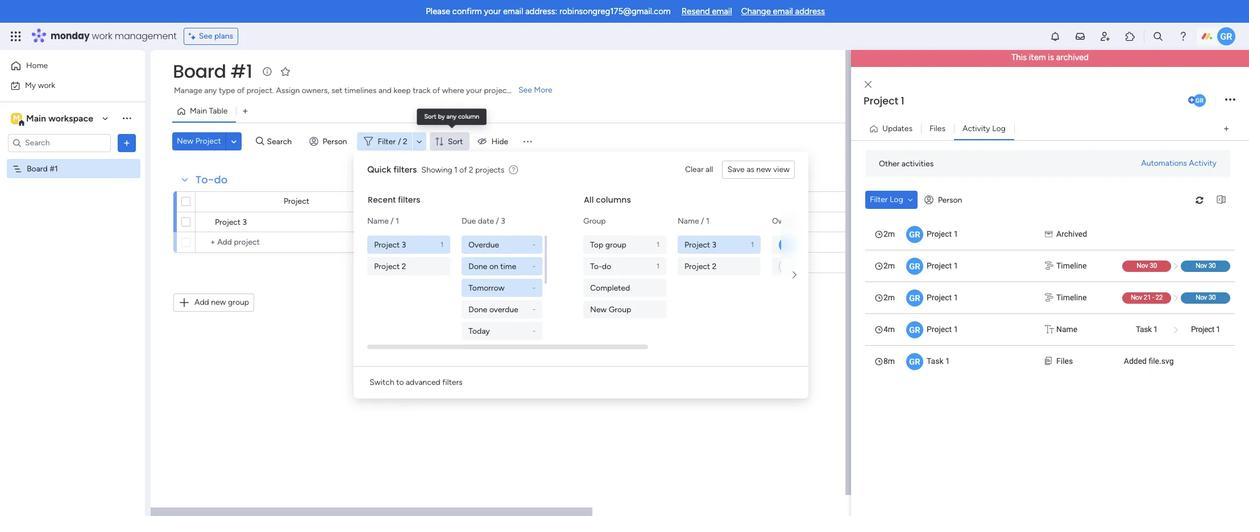 Task type: vqa. For each thing, say whether or not it's contained in the screenshot.
second the Name / 1 group's Name
yes



Task type: describe. For each thing, give the bounding box(es) containing it.
home button
[[7, 57, 122, 75]]

new group
[[590, 305, 631, 315]]

type
[[219, 86, 235, 96]]

1 inside quick filters showing 1 of 2 projects
[[454, 165, 458, 175]]

my work
[[25, 80, 55, 90]]

automations
[[1141, 159, 1187, 168]]

due for due date / 3
[[462, 217, 476, 226]]

this item is archived
[[1012, 52, 1089, 63]]

clear all button
[[681, 161, 718, 179]]

as
[[747, 165, 755, 175]]

main table
[[190, 106, 228, 116]]

2 horizontal spatial project 3
[[685, 240, 717, 250]]

today
[[469, 327, 490, 336]]

archived
[[1057, 230, 1087, 239]]

manage any type of project. assign owners, set timelines and keep track of where your project stands.
[[174, 86, 537, 96]]

new for new project
[[177, 136, 194, 146]]

board inside list box
[[27, 164, 48, 174]]

plans
[[214, 31, 233, 41]]

new for new group
[[590, 305, 607, 315]]

resend email
[[682, 6, 732, 16]]

due date / 3 group
[[462, 236, 545, 449]]

inbox image
[[1075, 31, 1086, 42]]

group inside group
[[605, 240, 627, 250]]

dapulse timeline column image for nov 21 - 22
[[1045, 292, 1054, 304]]

Search in workspace field
[[24, 136, 95, 150]]

and
[[379, 86, 392, 96]]

0 horizontal spatial project 3
[[215, 218, 247, 227]]

monday
[[51, 30, 90, 43]]

dapulse timeline column image for nov 30
[[1045, 260, 1054, 272]]

Owner field
[[411, 196, 440, 208]]

set
[[331, 86, 343, 96]]

email for resend email
[[712, 6, 732, 16]]

1 name / 1 group from the left
[[367, 236, 453, 276]]

overdue
[[469, 240, 499, 250]]

change email address link
[[741, 6, 825, 16]]

stuck
[[481, 218, 502, 227]]

all
[[584, 194, 594, 206]]

1 horizontal spatial name
[[678, 217, 699, 226]]

options image
[[121, 137, 133, 149]]

quick
[[367, 164, 391, 175]]

1 horizontal spatial person button
[[920, 191, 969, 209]]

1 horizontal spatial task
[[1136, 325, 1152, 334]]

list box containing 2m
[[866, 218, 1235, 378]]

- for overdue
[[533, 241, 536, 249]]

robinsongreg175@gmail.com
[[560, 6, 671, 16]]

nov 30 for nov 30
[[1196, 262, 1216, 270]]

new inside button
[[757, 165, 771, 175]]

timeline for nov 30
[[1057, 262, 1087, 271]]

to- inside group group
[[590, 262, 602, 272]]

arrow down image
[[413, 135, 426, 148]]

completed
[[590, 283, 630, 293]]

switch to advanced filters
[[370, 378, 463, 388]]

save as new view button
[[722, 161, 795, 179]]

2 project 2 from the left
[[685, 262, 717, 272]]

0 horizontal spatial task 1
[[927, 357, 950, 366]]

do inside field
[[214, 173, 228, 187]]

monday work management
[[51, 30, 177, 43]]

v2 search image
[[256, 135, 264, 148]]

project 1 for dapulse text column icon
[[927, 325, 958, 334]]

main for main table
[[190, 106, 207, 116]]

group group
[[583, 236, 669, 319]]

dapulse text column image
[[1045, 324, 1054, 336]]

switch to advanced filters button
[[365, 374, 467, 392]]

other
[[879, 159, 900, 169]]

top group
[[590, 240, 627, 250]]

any
[[204, 86, 217, 96]]

1 horizontal spatial of
[[433, 86, 440, 96]]

1 vertical spatial task
[[927, 357, 944, 366]]

1 horizontal spatial #1
[[231, 59, 252, 84]]

21
[[1144, 294, 1151, 302]]

0 horizontal spatial group
[[583, 217, 606, 226]]

change email address
[[741, 6, 825, 16]]

recent filters
[[368, 194, 421, 206]]

1 inside 'field'
[[901, 94, 905, 108]]

quick filters showing 1 of 2 projects
[[367, 164, 505, 175]]

tomorrow
[[469, 283, 505, 293]]

to- inside to-do field
[[196, 173, 214, 187]]

project 1 for dapulse timeline column icon associated with nov 21 - 22
[[927, 293, 958, 303]]

added
[[1124, 357, 1147, 366]]

1 project 2 from the left
[[374, 262, 406, 272]]

manage
[[174, 86, 202, 96]]

- inside list box
[[1153, 294, 1154, 302]]

view
[[773, 165, 790, 175]]

workspace
[[48, 113, 93, 124]]

resend email link
[[682, 6, 732, 16]]

m
[[13, 113, 20, 123]]

nov 30 for nov 21 - 22
[[1196, 294, 1216, 302]]

updates
[[883, 124, 913, 134]]

0 vertical spatial task 1
[[1136, 325, 1158, 334]]

select product image
[[10, 31, 22, 42]]

2m for nov 30
[[884, 262, 895, 271]]

see plans
[[199, 31, 233, 41]]

filter for filter / 2
[[378, 137, 396, 146]]

save
[[728, 165, 745, 175]]

0 horizontal spatial activity
[[963, 124, 991, 134]]

recent
[[368, 194, 396, 206]]

showing
[[422, 165, 452, 175]]

0 horizontal spatial of
[[237, 86, 245, 96]]

see for see more
[[519, 85, 532, 95]]

2 name / 1 from the left
[[678, 217, 710, 226]]

learn more image
[[509, 165, 518, 176]]

30 for nov 30
[[1209, 262, 1216, 270]]

due for due date
[[553, 197, 568, 207]]

board #1 list box
[[0, 157, 145, 332]]

of inside quick filters showing 1 of 2 projects
[[460, 165, 467, 175]]

filter log button
[[866, 191, 918, 209]]

do inside group group
[[602, 262, 611, 272]]

file.svg
[[1149, 357, 1174, 366]]

timeline element
[[631, 195, 667, 209]]

1 horizontal spatial board #1
[[173, 59, 252, 84]]

item
[[1029, 52, 1046, 63]]

- for tomorrow
[[533, 284, 536, 292]]

2 inside quick filters showing 1 of 2 projects
[[469, 165, 473, 175]]

2 horizontal spatial name
[[1057, 325, 1078, 334]]

project 1 for the dapulse archive o "icon"
[[927, 230, 958, 239]]

group inside 'button'
[[228, 298, 249, 308]]

filter / 2
[[378, 137, 408, 146]]

home
[[26, 61, 48, 71]]

options image
[[1226, 93, 1236, 108]]

Due date field
[[551, 196, 589, 208]]

+ Add project text field
[[201, 236, 392, 250]]

column information image
[[594, 198, 603, 207]]

to-do inside field
[[196, 173, 228, 187]]

sort button
[[430, 133, 470, 151]]

timeline for nov 21 - 22
[[1057, 293, 1087, 303]]

keep
[[394, 86, 411, 96]]

all
[[706, 165, 713, 175]]

where
[[442, 86, 464, 96]]

activity log
[[963, 124, 1006, 134]]

1 horizontal spatial owner
[[772, 217, 796, 226]]

is
[[1048, 52, 1054, 63]]

project inside 'field'
[[864, 94, 899, 108]]

projects
[[475, 165, 505, 175]]

new project button
[[172, 133, 226, 151]]

save as new view
[[728, 165, 790, 175]]

see more
[[519, 85, 553, 95]]

8m
[[884, 357, 895, 366]]

workspace image
[[11, 112, 22, 125]]

1 horizontal spatial project 3
[[374, 240, 406, 250]]

nov 21 - 22
[[1131, 294, 1163, 302]]

resend
[[682, 6, 710, 16]]

0 horizontal spatial person button
[[305, 133, 354, 151]]

my
[[25, 80, 36, 90]]

updates button
[[865, 120, 921, 138]]

sort
[[448, 137, 463, 146]]

assign
[[276, 86, 300, 96]]

1 2m from the top
[[884, 230, 895, 239]]

refresh image
[[1191, 196, 1209, 204]]

greg robinson image inside owner group
[[779, 238, 793, 252]]



Task type: locate. For each thing, give the bounding box(es) containing it.
added file.svg
[[1124, 357, 1174, 366]]

group right the top on the left
[[605, 240, 627, 250]]

0 horizontal spatial your
[[466, 86, 482, 96]]

group inside group
[[609, 305, 631, 315]]

name / 1 down recent
[[367, 217, 399, 226]]

2
[[403, 137, 408, 146], [469, 165, 473, 175], [402, 262, 406, 272], [712, 262, 717, 272]]

log inside button
[[890, 195, 903, 205]]

2 timeline from the top
[[1057, 293, 1087, 303]]

advanced
[[406, 378, 440, 388]]

see plans button
[[184, 28, 238, 45]]

of right "type"
[[237, 86, 245, 96]]

greg robinson image
[[1193, 93, 1207, 108]]

board up any at the left
[[173, 59, 226, 84]]

owner up owner group at right
[[772, 217, 796, 226]]

date for due date
[[570, 197, 586, 207]]

work
[[92, 30, 112, 43], [38, 80, 55, 90]]

dapulse drag 2 image
[[853, 271, 857, 284]]

work right my
[[38, 80, 55, 90]]

greg robinson image
[[1218, 27, 1236, 45], [779, 238, 793, 252]]

3
[[501, 217, 505, 226], [243, 218, 247, 227], [402, 240, 406, 250], [712, 240, 717, 250]]

1 horizontal spatial activity
[[1189, 159, 1217, 168]]

activity up refresh 'image'
[[1189, 159, 1217, 168]]

2 horizontal spatial of
[[460, 165, 467, 175]]

1 horizontal spatial email
[[712, 6, 732, 16]]

change
[[741, 6, 771, 16]]

1 vertical spatial board
[[27, 164, 48, 174]]

main table button
[[172, 102, 236, 121]]

0 horizontal spatial owner
[[414, 197, 438, 207]]

board #1 up any at the left
[[173, 59, 252, 84]]

1 horizontal spatial add view image
[[1224, 125, 1229, 133]]

to- down new project button
[[196, 173, 214, 187]]

log inside button
[[992, 124, 1006, 134]]

1 vertical spatial new
[[590, 305, 607, 315]]

name down recent
[[367, 217, 389, 226]]

1 horizontal spatial work
[[92, 30, 112, 43]]

done overdue
[[469, 305, 519, 315]]

0 horizontal spatial person
[[323, 137, 347, 146]]

0 vertical spatial person button
[[305, 133, 354, 151]]

filters right quick
[[393, 164, 417, 175]]

1 vertical spatial your
[[466, 86, 482, 96]]

- for done on time
[[533, 263, 536, 271]]

hide button
[[473, 133, 515, 151]]

on
[[489, 262, 499, 272]]

1 vertical spatial files
[[1057, 357, 1073, 366]]

1 vertical spatial do
[[602, 262, 611, 272]]

dapulse archive o image
[[1045, 230, 1053, 239]]

date inside dialog
[[478, 217, 494, 226]]

0 vertical spatial board #1
[[173, 59, 252, 84]]

notifications image
[[1050, 31, 1061, 42]]

person button down activities on the top
[[920, 191, 969, 209]]

/ up overdue
[[496, 217, 499, 226]]

task 1 down nov 21 - 22
[[1136, 325, 1158, 334]]

0 horizontal spatial name / 1
[[367, 217, 399, 226]]

person button right search field
[[305, 133, 354, 151]]

1 vertical spatial owner
[[772, 217, 796, 226]]

person button
[[305, 133, 354, 151], [920, 191, 969, 209]]

/ down recent filters
[[391, 217, 394, 226]]

confirm
[[452, 6, 482, 16]]

email right resend
[[712, 6, 732, 16]]

0 vertical spatial group
[[605, 240, 627, 250]]

main right workspace icon at the left top of the page
[[26, 113, 46, 124]]

project 1 for nov 30's dapulse timeline column icon
[[927, 262, 958, 271]]

files right v2 file column image on the bottom of the page
[[1057, 357, 1073, 366]]

person for the right person popup button
[[938, 195, 962, 205]]

filters
[[393, 164, 417, 175], [398, 194, 421, 206], [442, 378, 463, 388]]

name / 1 group
[[367, 236, 453, 276], [678, 236, 763, 276]]

0 horizontal spatial to-
[[196, 173, 214, 187]]

0 horizontal spatial new
[[211, 298, 226, 308]]

group down column information icon at the left
[[583, 217, 606, 226]]

#1 down search in workspace field
[[50, 164, 58, 174]]

0 horizontal spatial do
[[214, 173, 228, 187]]

1 dapulse timeline column image from the top
[[1045, 260, 1054, 272]]

2m
[[884, 230, 895, 239], [884, 262, 895, 271], [884, 293, 895, 303]]

due left stuck
[[462, 217, 476, 226]]

1 horizontal spatial task 1
[[1136, 325, 1158, 334]]

due inside "field"
[[553, 197, 568, 207]]

name down the clear
[[678, 217, 699, 226]]

new right add
[[211, 298, 226, 308]]

list box
[[866, 218, 1235, 378]]

main inside button
[[190, 106, 207, 116]]

-
[[533, 241, 536, 249], [533, 263, 536, 271], [533, 284, 536, 292], [1153, 294, 1154, 302], [533, 306, 536, 314], [533, 328, 536, 336]]

help image
[[1178, 31, 1189, 42]]

filters for quick
[[393, 164, 417, 175]]

1 vertical spatial due
[[462, 217, 476, 226]]

0 vertical spatial activity
[[963, 124, 991, 134]]

1 vertical spatial work
[[38, 80, 55, 90]]

activities
[[902, 159, 934, 169]]

3 2m from the top
[[884, 293, 895, 303]]

work for my
[[38, 80, 55, 90]]

/ left arrow down icon
[[398, 137, 401, 146]]

board
[[173, 59, 226, 84], [27, 164, 48, 174]]

work right monday
[[92, 30, 112, 43]]

activity log button
[[954, 120, 1014, 138]]

0 horizontal spatial see
[[199, 31, 212, 41]]

filter up quick
[[378, 137, 396, 146]]

0 horizontal spatial new
[[177, 136, 194, 146]]

work inside my work "button"
[[38, 80, 55, 90]]

date for due date / 3
[[478, 217, 494, 226]]

project.
[[247, 86, 274, 96]]

main inside workspace selection 'element'
[[26, 113, 46, 124]]

0 horizontal spatial filter
[[378, 137, 396, 146]]

1 vertical spatial timeline
[[1057, 293, 1087, 303]]

table
[[209, 106, 228, 116]]

address
[[795, 6, 825, 16]]

1 email from the left
[[503, 6, 523, 16]]

workspace options image
[[121, 113, 133, 124]]

0 horizontal spatial log
[[890, 195, 903, 205]]

to-do down the top on the left
[[590, 262, 611, 272]]

do
[[214, 173, 228, 187], [602, 262, 611, 272]]

1 timeline from the top
[[1057, 262, 1087, 271]]

1 horizontal spatial angle down image
[[908, 196, 913, 204]]

new project
[[177, 136, 221, 146]]

task 1 right 8m
[[927, 357, 950, 366]]

add to favorites image
[[280, 66, 291, 77]]

filters inside button
[[442, 378, 463, 388]]

log for activity log
[[992, 124, 1006, 134]]

filter inside button
[[870, 195, 888, 205]]

2 horizontal spatial email
[[773, 6, 793, 16]]

new right as
[[757, 165, 771, 175]]

1 vertical spatial to-
[[590, 262, 602, 272]]

files button
[[921, 120, 954, 138]]

1 horizontal spatial greg robinson image
[[1218, 27, 1236, 45]]

to-do inside group group
[[590, 262, 611, 272]]

1 horizontal spatial main
[[190, 106, 207, 116]]

see left plans
[[199, 31, 212, 41]]

menu image
[[522, 136, 533, 147]]

files right updates
[[930, 124, 946, 134]]

due left all
[[553, 197, 568, 207]]

activity
[[963, 124, 991, 134], [1189, 159, 1217, 168]]

nov 30
[[1137, 262, 1157, 270], [1196, 262, 1216, 270], [1196, 294, 1216, 302]]

email right change
[[773, 6, 793, 16]]

add new group button
[[173, 294, 254, 312]]

1 vertical spatial board #1
[[27, 164, 58, 174]]

1 vertical spatial activity
[[1189, 159, 1217, 168]]

0 horizontal spatial name
[[367, 217, 389, 226]]

filters right 'advanced' at the left bottom of the page
[[442, 378, 463, 388]]

dapulse timeline column image down the dapulse archive o "icon"
[[1045, 260, 1054, 272]]

project 2
[[374, 262, 406, 272], [685, 262, 717, 272]]

other activities
[[879, 159, 934, 169]]

1 vertical spatial add view image
[[1224, 125, 1229, 133]]

date inside "field"
[[570, 197, 586, 207]]

group right add
[[228, 298, 249, 308]]

2 name / 1 group from the left
[[678, 236, 763, 276]]

board down search in workspace field
[[27, 164, 48, 174]]

person for the leftmost person popup button
[[323, 137, 347, 146]]

0 vertical spatial filters
[[393, 164, 417, 175]]

search everything image
[[1153, 31, 1164, 42]]

0 vertical spatial owner
[[414, 197, 438, 207]]

see inside 'button'
[[199, 31, 212, 41]]

2m for nov 21 - 22
[[884, 293, 895, 303]]

columns
[[596, 194, 631, 206]]

task right 8m
[[927, 357, 944, 366]]

group down completed
[[609, 305, 631, 315]]

show board description image
[[260, 66, 274, 77]]

1 vertical spatial group
[[609, 305, 631, 315]]

1 done from the top
[[469, 262, 487, 272]]

done up today
[[469, 305, 487, 315]]

all columns
[[584, 194, 631, 206]]

1 horizontal spatial new
[[757, 165, 771, 175]]

top
[[590, 240, 604, 250]]

add view image
[[243, 107, 248, 116], [1224, 125, 1229, 133]]

done on time
[[469, 262, 516, 272]]

stands.
[[512, 86, 537, 96]]

clear all
[[685, 165, 713, 175]]

1 horizontal spatial person
[[938, 195, 962, 205]]

management
[[115, 30, 177, 43]]

0 horizontal spatial board
[[27, 164, 48, 174]]

export to excel image
[[1212, 196, 1231, 204]]

of right track
[[433, 86, 440, 96]]

Board #1 field
[[170, 59, 255, 84]]

0 vertical spatial your
[[484, 6, 501, 16]]

1 horizontal spatial to-do
[[590, 262, 611, 272]]

task 1
[[1136, 325, 1158, 334], [927, 357, 950, 366]]

1 name / 1 from the left
[[367, 217, 399, 226]]

dapulse timeline column image up dapulse text column icon
[[1045, 292, 1054, 304]]

1 horizontal spatial name / 1
[[678, 217, 710, 226]]

done left "on"
[[469, 262, 487, 272]]

0 vertical spatial see
[[199, 31, 212, 41]]

email for change email address
[[773, 6, 793, 16]]

1 horizontal spatial project 2
[[685, 262, 717, 272]]

see left more
[[519, 85, 532, 95]]

dialog containing recent filters
[[354, 152, 1018, 449]]

1 horizontal spatial group
[[605, 240, 627, 250]]

task down nov 21 - 22
[[1136, 325, 1152, 334]]

due date
[[553, 197, 586, 207]]

log down project 1 'field'
[[992, 124, 1006, 134]]

person
[[323, 137, 347, 146], [938, 195, 962, 205]]

v2 file column image
[[1045, 356, 1052, 368]]

overdue
[[489, 305, 519, 315]]

to-do
[[196, 173, 228, 187], [590, 262, 611, 272]]

see
[[199, 31, 212, 41], [519, 85, 532, 95]]

0 horizontal spatial #1
[[50, 164, 58, 174]]

angle down image inside filter log button
[[908, 196, 913, 204]]

0 vertical spatial dapulse timeline column image
[[1045, 260, 1054, 272]]

project 1 inside project 1 'field'
[[864, 94, 905, 108]]

1 vertical spatial date
[[478, 217, 494, 226]]

1 horizontal spatial new
[[590, 305, 607, 315]]

0 horizontal spatial main
[[26, 113, 46, 124]]

board #1
[[173, 59, 252, 84], [27, 164, 58, 174]]

of
[[237, 86, 245, 96], [433, 86, 440, 96], [460, 165, 467, 175]]

do down new project button
[[214, 173, 228, 187]]

invite members image
[[1100, 31, 1111, 42]]

0 vertical spatial date
[[570, 197, 586, 207]]

track
[[413, 86, 431, 96]]

0 vertical spatial log
[[992, 124, 1006, 134]]

new inside button
[[177, 136, 194, 146]]

owner
[[414, 197, 438, 207], [772, 217, 796, 226]]

new down main table button
[[177, 136, 194, 146]]

0 vertical spatial new
[[177, 136, 194, 146]]

/ down clear all button
[[701, 217, 704, 226]]

0 horizontal spatial add view image
[[243, 107, 248, 116]]

0 vertical spatial done
[[469, 262, 487, 272]]

#1 inside board #1 list box
[[50, 164, 58, 174]]

3 email from the left
[[773, 6, 793, 16]]

0 vertical spatial add view image
[[243, 107, 248, 116]]

name / 1 down the clear
[[678, 217, 710, 226]]

time
[[500, 262, 516, 272]]

owner inside owner field
[[414, 197, 438, 207]]

2 vertical spatial 2m
[[884, 293, 895, 303]]

0 vertical spatial #1
[[231, 59, 252, 84]]

1 horizontal spatial files
[[1057, 357, 1073, 366]]

your right confirm
[[484, 6, 501, 16]]

new down completed
[[590, 305, 607, 315]]

0 horizontal spatial task
[[927, 357, 944, 366]]

0 vertical spatial files
[[930, 124, 946, 134]]

files inside list box
[[1057, 357, 1073, 366]]

angle down image left v2 search image
[[231, 137, 237, 146]]

1 vertical spatial task 1
[[927, 357, 950, 366]]

archived
[[1056, 52, 1089, 63]]

1 vertical spatial log
[[890, 195, 903, 205]]

0 horizontal spatial project 2
[[374, 262, 406, 272]]

to
[[396, 378, 404, 388]]

owner down quick filters showing 1 of 2 projects
[[414, 197, 438, 207]]

due date / 3
[[462, 217, 505, 226]]

close image
[[865, 81, 872, 89]]

0 vertical spatial person
[[323, 137, 347, 146]]

To-do field
[[193, 173, 231, 188]]

0 vertical spatial to-do
[[196, 173, 228, 187]]

filter for filter log
[[870, 195, 888, 205]]

1 horizontal spatial log
[[992, 124, 1006, 134]]

do down top group
[[602, 262, 611, 272]]

0 vertical spatial greg robinson image
[[1218, 27, 1236, 45]]

30 for nov 21 - 22
[[1209, 294, 1216, 302]]

filter down other
[[870, 195, 888, 205]]

add new group
[[194, 298, 249, 308]]

files
[[930, 124, 946, 134], [1057, 357, 1073, 366]]

1 horizontal spatial to-
[[590, 262, 602, 272]]

files inside button
[[930, 124, 946, 134]]

1 vertical spatial done
[[469, 305, 487, 315]]

group
[[605, 240, 627, 250], [228, 298, 249, 308]]

dapulse addbtn image
[[1189, 96, 1196, 104]]

log down other
[[890, 195, 903, 205]]

2 done from the top
[[469, 305, 487, 315]]

2 email from the left
[[712, 6, 732, 16]]

your right where at the top
[[466, 86, 482, 96]]

project
[[864, 94, 899, 108], [195, 136, 221, 146], [284, 197, 309, 206], [215, 218, 241, 227], [927, 230, 952, 239], [374, 240, 400, 250], [685, 240, 710, 250], [927, 262, 952, 271], [374, 262, 400, 272], [685, 262, 710, 272], [927, 293, 952, 303], [927, 325, 952, 334], [1191, 325, 1215, 334]]

dapulse timeline column image
[[1045, 260, 1054, 272], [1045, 292, 1054, 304]]

name right dapulse text column icon
[[1057, 325, 1078, 334]]

date left column information icon at the left
[[570, 197, 586, 207]]

0 vertical spatial angle down image
[[231, 137, 237, 146]]

0 horizontal spatial to-do
[[196, 173, 228, 187]]

0 vertical spatial work
[[92, 30, 112, 43]]

of right showing on the left of page
[[460, 165, 467, 175]]

main
[[190, 106, 207, 116], [26, 113, 46, 124]]

filters for recent
[[398, 194, 421, 206]]

add view image down project.
[[243, 107, 248, 116]]

1 vertical spatial person
[[938, 195, 962, 205]]

1 horizontal spatial do
[[602, 262, 611, 272]]

0 vertical spatial task
[[1136, 325, 1152, 334]]

30
[[1150, 262, 1157, 270], [1209, 262, 1216, 270], [1209, 294, 1216, 302]]

1 vertical spatial filters
[[398, 194, 421, 206]]

new
[[177, 136, 194, 146], [590, 305, 607, 315]]

new inside group group
[[590, 305, 607, 315]]

see more link
[[518, 85, 554, 96]]

my work button
[[7, 76, 122, 95]]

email left the address:
[[503, 6, 523, 16]]

0 vertical spatial filter
[[378, 137, 396, 146]]

address:
[[525, 6, 557, 16]]

done for done overdue
[[469, 305, 487, 315]]

new inside 'button'
[[211, 298, 226, 308]]

0 horizontal spatial angle down image
[[231, 137, 237, 146]]

1 vertical spatial dapulse timeline column image
[[1045, 292, 1054, 304]]

dialog
[[354, 152, 1018, 449]]

group
[[583, 217, 606, 226], [609, 305, 631, 315]]

1 vertical spatial filter
[[870, 195, 888, 205]]

owner group
[[772, 236, 858, 276]]

0 vertical spatial new
[[757, 165, 771, 175]]

log
[[992, 124, 1006, 134], [890, 195, 903, 205]]

1 horizontal spatial board
[[173, 59, 226, 84]]

please confirm your email address: robinsongreg175@gmail.com
[[426, 6, 671, 16]]

date up overdue
[[478, 217, 494, 226]]

#1 up "type"
[[231, 59, 252, 84]]

angle down image
[[231, 137, 237, 146], [908, 196, 913, 204]]

automations activity button
[[1137, 155, 1222, 173]]

2 2m from the top
[[884, 262, 895, 271]]

main left table
[[190, 106, 207, 116]]

Project 1 field
[[861, 94, 1186, 108]]

option
[[0, 159, 145, 161]]

workspace selection element
[[11, 112, 95, 127]]

angle down image right filter log
[[908, 196, 913, 204]]

due inside dialog
[[462, 217, 476, 226]]

to-do down new project button
[[196, 173, 228, 187]]

apps image
[[1125, 31, 1136, 42]]

0 vertical spatial to-
[[196, 173, 214, 187]]

0 vertical spatial 2m
[[884, 230, 895, 239]]

project inside button
[[195, 136, 221, 146]]

add view image down options icon
[[1224, 125, 1229, 133]]

to- down the top on the left
[[590, 262, 602, 272]]

filters right recent
[[398, 194, 421, 206]]

activity right files button
[[963, 124, 991, 134]]

22
[[1156, 294, 1163, 302]]

filter
[[378, 137, 396, 146], [870, 195, 888, 205]]

log for filter log
[[890, 195, 903, 205]]

1 vertical spatial 2m
[[884, 262, 895, 271]]

this
[[1012, 52, 1027, 63]]

project 1
[[864, 94, 905, 108], [927, 230, 958, 239], [927, 262, 958, 271], [927, 293, 958, 303], [927, 325, 958, 334], [1191, 325, 1221, 334]]

board #1 inside board #1 list box
[[27, 164, 58, 174]]

work for monday
[[92, 30, 112, 43]]

- for today
[[533, 328, 536, 336]]

board #1 down search in workspace field
[[27, 164, 58, 174]]

done for done on time
[[469, 262, 487, 272]]

timeline
[[1057, 262, 1087, 271], [1057, 293, 1087, 303]]

main for main workspace
[[26, 113, 46, 124]]

see for see plans
[[199, 31, 212, 41]]

2 dapulse timeline column image from the top
[[1045, 292, 1054, 304]]

due
[[553, 197, 568, 207], [462, 217, 476, 226]]

Search field
[[264, 134, 298, 150]]

- for done overdue
[[533, 306, 536, 314]]

main workspace
[[26, 113, 93, 124]]

0 horizontal spatial date
[[478, 217, 494, 226]]



